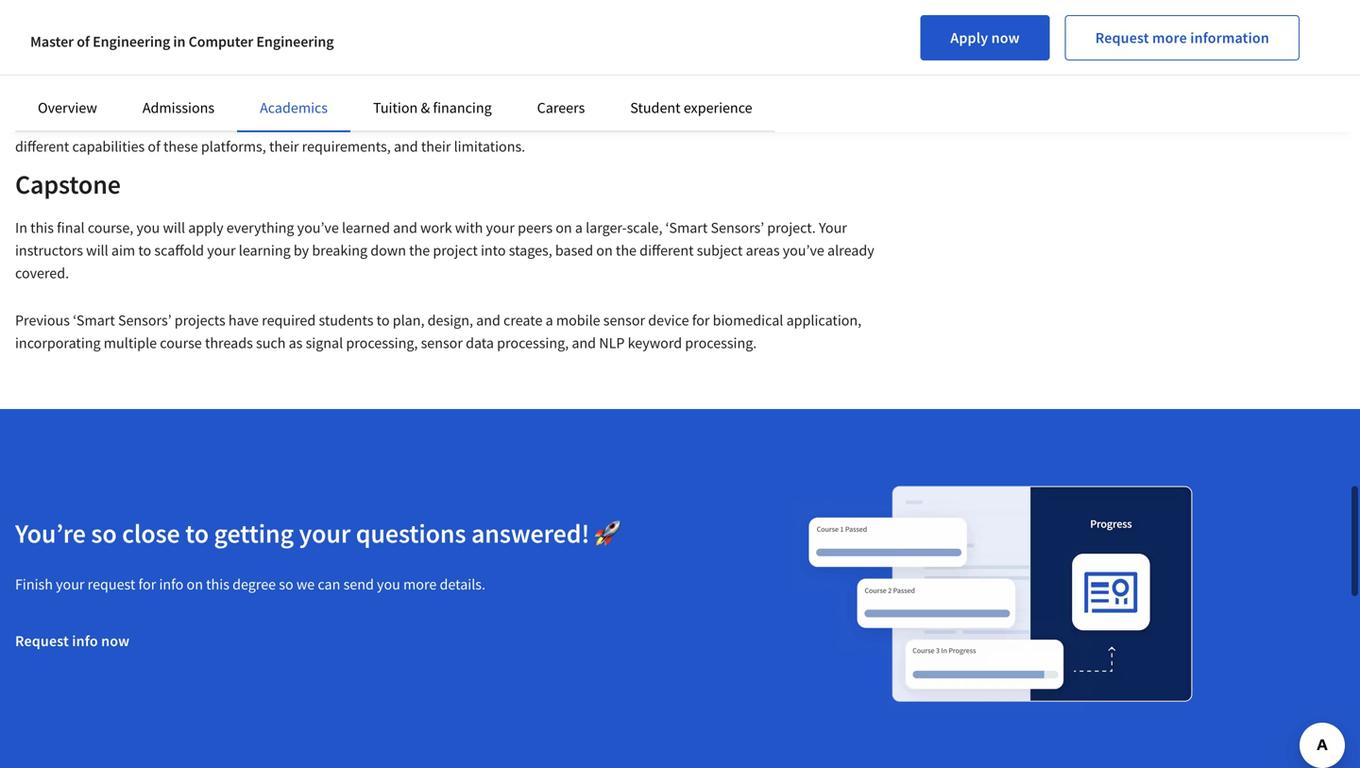 Task type: locate. For each thing, give the bounding box(es) containing it.
info inside button
[[72, 632, 98, 651]]

0 horizontal spatial so
[[91, 517, 117, 550]]

0 horizontal spatial sensors'
[[118, 311, 172, 330]]

your up into
[[486, 218, 515, 237]]

1 horizontal spatial different
[[212, 114, 266, 133]]

admissions
[[143, 98, 215, 117]]

engineering
[[93, 32, 170, 51], [256, 32, 334, 51]]

to inside in this class, you will learn how different code needs to be implemented and executed across a variety of platforms, keeping in mind the different capabilities of these platforms, their requirements, and their limitations.
[[344, 114, 357, 133]]

1 horizontal spatial their
[[421, 137, 451, 156]]

1 engineering from the left
[[93, 32, 170, 51]]

1 horizontal spatial in
[[791, 114, 803, 133]]

application,
[[787, 311, 862, 330]]

request
[[88, 575, 135, 594]]

2 vertical spatial on
[[187, 575, 203, 594]]

'smart up incorporating at the top left of the page
[[73, 311, 115, 330]]

will left learn
[[121, 114, 143, 133]]

you right send
[[377, 575, 400, 594]]

1 horizontal spatial request
[[1096, 28, 1150, 47]]

their down code
[[269, 137, 299, 156]]

2 engineering from the left
[[256, 32, 334, 51]]

0 horizontal spatial different
[[15, 137, 69, 156]]

0 vertical spatial will
[[121, 114, 143, 133]]

aim
[[111, 241, 135, 260]]

computing
[[147, 64, 273, 97]]

larger-
[[586, 218, 627, 237]]

platforms, left keeping on the top right
[[670, 114, 735, 133]]

engineering up distributed computing
[[93, 32, 170, 51]]

1 vertical spatial info
[[72, 632, 98, 651]]

in for in this final course, you will apply everything you've learned and work with your peers on a larger-scale, 'smart sensors' project. your instructors will aim to scaffold your learning by breaking down the project into stages, based on the different subject areas you've already covered.
[[15, 218, 27, 237]]

to up the requirements,
[[344, 114, 357, 133]]

request
[[1096, 28, 1150, 47], [15, 632, 69, 651]]

how
[[182, 114, 209, 133]]

2 horizontal spatial of
[[654, 114, 667, 133]]

1 vertical spatial 'smart
[[73, 311, 115, 330]]

request for request more information
[[1096, 28, 1150, 47]]

1 horizontal spatial course
[[160, 334, 202, 352]]

2 vertical spatial you
[[377, 575, 400, 594]]

1 vertical spatial now
[[101, 632, 130, 651]]

sensors'
[[711, 218, 764, 237], [118, 311, 172, 330]]

of down learn
[[148, 137, 160, 156]]

2 vertical spatial of
[[148, 137, 160, 156]]

different right how
[[212, 114, 266, 133]]

2 in from the top
[[15, 218, 27, 237]]

learn
[[146, 114, 179, 133]]

required
[[262, 311, 316, 330]]

1 horizontal spatial engineering
[[256, 32, 334, 51]]

you up capabilities
[[95, 114, 118, 133]]

1 vertical spatial in
[[791, 114, 803, 133]]

sensors' up multiple
[[118, 311, 172, 330]]

the right mind
[[842, 114, 863, 133]]

1 horizontal spatial sensor
[[604, 311, 645, 330]]

0 vertical spatial of
[[77, 32, 90, 51]]

0 vertical spatial this
[[30, 114, 54, 133]]

mind
[[806, 114, 839, 133]]

request info now button
[[0, 618, 145, 664]]

request more information
[[1096, 28, 1270, 47]]

plan,
[[393, 311, 425, 330]]

this inside in this class, you will learn how different code needs to be implemented and executed across a variety of platforms, keeping in mind the different capabilities of these platforms, their requirements, and their limitations.
[[30, 114, 54, 133]]

this
[[30, 114, 54, 133], [30, 218, 54, 237], [206, 575, 229, 594]]

to
[[344, 114, 357, 133], [138, 241, 151, 260], [377, 311, 390, 330], [185, 517, 209, 550]]

different down scale,
[[640, 241, 694, 260]]

in left mind
[[791, 114, 803, 133]]

their down implemented
[[421, 137, 451, 156]]

sensor up nlp
[[604, 311, 645, 330]]

0 vertical spatial in
[[15, 114, 27, 133]]

to right "aim"
[[138, 241, 151, 260]]

create
[[504, 311, 543, 330]]

a inside in this class, you will learn how different code needs to be implemented and executed across a variety of platforms, keeping in mind the different capabilities of these platforms, their requirements, and their limitations.
[[598, 114, 606, 133]]

2 horizontal spatial the
[[842, 114, 863, 133]]

be inside in this class, you will learn how different code needs to be implemented and executed across a variety of platforms, keeping in mind the different capabilities of these platforms, their requirements, and their limitations.
[[360, 114, 376, 133]]

0 horizontal spatial 'smart
[[73, 311, 115, 330]]

your
[[486, 218, 515, 237], [207, 241, 236, 260], [299, 517, 351, 550], [56, 575, 85, 594]]

1 horizontal spatial be
[[360, 114, 376, 133]]

now right apply at the top
[[992, 28, 1020, 47]]

sensors' up subject
[[711, 218, 764, 237]]

1 vertical spatial be
[[360, 114, 376, 133]]

a inside the previous 'smart sensors' projects have required students to plan, design, and create a mobile sensor device for biomedical application, incorporating multiple course threads such as signal processing, sensor data processing, and nlp keyword processing.
[[546, 311, 553, 330]]

1 vertical spatial platforms,
[[201, 137, 266, 156]]

1 vertical spatial sensors'
[[118, 311, 172, 330]]

1 vertical spatial this
[[30, 218, 54, 237]]

you right course,
[[136, 218, 160, 237]]

with
[[455, 218, 483, 237]]

be right must
[[131, 33, 147, 52]]

capabilities
[[72, 137, 145, 156]]

0 vertical spatial a
[[598, 114, 606, 133]]

the down scale,
[[616, 241, 637, 260]]

platforms, down how
[[201, 137, 266, 156]]

1 in from the top
[[15, 114, 27, 133]]

1 vertical spatial course
[[160, 334, 202, 352]]

0 vertical spatial platforms,
[[670, 114, 735, 133]]

previous 'smart sensors' projects have required students to plan, design, and create a mobile sensor device for biomedical application, incorporating multiple course threads such as signal processing, sensor data processing, and nlp keyword processing.
[[15, 311, 862, 352]]

to left "plan,"
[[377, 311, 390, 330]]

so left close
[[91, 517, 117, 550]]

0 horizontal spatial you've
[[297, 218, 339, 237]]

in
[[173, 32, 186, 51], [791, 114, 803, 133]]

1 horizontal spatial of
[[148, 137, 160, 156]]

1 horizontal spatial 'smart
[[666, 218, 708, 237]]

a for on
[[575, 218, 583, 237]]

0 vertical spatial for
[[692, 311, 710, 330]]

0 vertical spatial on
[[556, 218, 572, 237]]

0 vertical spatial different
[[212, 114, 266, 133]]

in this class, you will learn how different code needs to be implemented and executed across a variety of platforms, keeping in mind the different capabilities of these platforms, their requirements, and their limitations.
[[15, 114, 863, 156]]

0 horizontal spatial of
[[77, 32, 90, 51]]

tuition & financing
[[373, 98, 492, 117]]

1 horizontal spatial more
[[1153, 28, 1188, 47]]

needs
[[303, 114, 341, 133]]

of right variety
[[654, 114, 667, 133]]

1 vertical spatial of
[[654, 114, 667, 133]]

course
[[51, 33, 93, 52], [160, 334, 202, 352]]

2 horizontal spatial on
[[596, 241, 613, 260]]

0 vertical spatial you
[[95, 114, 118, 133]]

0 vertical spatial in
[[173, 32, 186, 51]]

you've up by
[[297, 218, 339, 237]]

you've down project. in the top right of the page
[[783, 241, 825, 260]]

request more information button
[[1066, 15, 1300, 60]]

1 horizontal spatial for
[[692, 311, 710, 330]]

2 horizontal spatial different
[[640, 241, 694, 260]]

embedded module image image
[[761, 454, 1242, 733]]

in inside in this class, you will learn how different code needs to be implemented and executed across a variety of platforms, keeping in mind the different capabilities of these platforms, their requirements, and their limitations.
[[15, 114, 27, 133]]

on up based
[[556, 218, 572, 237]]

1 horizontal spatial sensors'
[[711, 218, 764, 237]]

degree
[[233, 575, 276, 594]]

this up instructors
[[30, 218, 54, 237]]

questions
[[356, 517, 466, 550]]

for right request
[[138, 575, 156, 594]]

1 vertical spatial you
[[136, 218, 160, 237]]

1 vertical spatial a
[[575, 218, 583, 237]]

1 vertical spatial request
[[15, 632, 69, 651]]

0 vertical spatial sensors'
[[711, 218, 764, 237]]

in left overview 'link'
[[15, 114, 27, 133]]

0 vertical spatial info
[[159, 575, 184, 594]]

signal
[[306, 334, 343, 352]]

0 horizontal spatial now
[[101, 632, 130, 651]]

1 horizontal spatial info
[[159, 575, 184, 594]]

academics
[[260, 98, 328, 117]]

on down larger-
[[596, 241, 613, 260]]

engineering up academics link
[[256, 32, 334, 51]]

on
[[556, 218, 572, 237], [596, 241, 613, 260], [187, 575, 203, 594]]

a right create
[[546, 311, 553, 330]]

design,
[[428, 311, 473, 330]]

this for final
[[30, 218, 54, 237]]

1 horizontal spatial you
[[136, 218, 160, 237]]

work
[[420, 218, 452, 237]]

*this course must be taken after taking both signal processing and machine learning.
[[15, 33, 551, 52]]

this inside in this final course, you will apply everything you've learned and work with your peers on a larger-scale, 'smart sensors' project. your instructors will aim to scaffold your learning by breaking down the project into stages, based on the different subject areas you've already covered.
[[30, 218, 54, 237]]

sensors' inside the previous 'smart sensors' projects have required students to plan, design, and create a mobile sensor device for biomedical application, incorporating multiple course threads such as signal processing, sensor data processing, and nlp keyword processing.
[[118, 311, 172, 330]]

processing, down "plan,"
[[346, 334, 418, 352]]

you're so close to getting your questions answered! 🚀
[[15, 517, 621, 550]]

down
[[371, 241, 406, 260]]

a inside in this final course, you will apply everything you've learned and work with your peers on a larger-scale, 'smart sensors' project. your instructors will aim to scaffold your learning by breaking down the project into stages, based on the different subject areas you've already covered.
[[575, 218, 583, 237]]

0 vertical spatial so
[[91, 517, 117, 550]]

2 vertical spatial different
[[640, 241, 694, 260]]

will left "aim"
[[86, 241, 108, 260]]

final
[[57, 218, 85, 237]]

0 horizontal spatial be
[[131, 33, 147, 52]]

so
[[91, 517, 117, 550], [279, 575, 294, 594]]

1 vertical spatial you've
[[783, 241, 825, 260]]

1 horizontal spatial on
[[556, 218, 572, 237]]

now down request
[[101, 632, 130, 651]]

different
[[212, 114, 266, 133], [15, 137, 69, 156], [640, 241, 694, 260]]

student experience
[[630, 98, 753, 117]]

0 horizontal spatial engineering
[[93, 32, 170, 51]]

for up processing.
[[692, 311, 710, 330]]

and up the down
[[393, 218, 417, 237]]

financing
[[433, 98, 492, 117]]

1 vertical spatial will
[[163, 218, 185, 237]]

we
[[297, 575, 315, 594]]

in left after
[[173, 32, 186, 51]]

info down request
[[72, 632, 98, 651]]

you inside in this final course, you will apply everything you've learned and work with your peers on a larger-scale, 'smart sensors' project. your instructors will aim to scaffold your learning by breaking down the project into stages, based on the different subject areas you've already covered.
[[136, 218, 160, 237]]

processing, down create
[[497, 334, 569, 352]]

apply
[[188, 218, 224, 237]]

0 horizontal spatial more
[[403, 575, 437, 594]]

instructors
[[15, 241, 83, 260]]

0 horizontal spatial for
[[138, 575, 156, 594]]

course down projects
[[160, 334, 202, 352]]

0 vertical spatial request
[[1096, 28, 1150, 47]]

you inside in this class, you will learn how different code needs to be implemented and executed across a variety of platforms, keeping in mind the different capabilities of these platforms, their requirements, and their limitations.
[[95, 114, 118, 133]]

0 vertical spatial 'smart
[[666, 218, 708, 237]]

on left 'degree'
[[187, 575, 203, 594]]

of left must
[[77, 32, 90, 51]]

0 horizontal spatial their
[[269, 137, 299, 156]]

the down the work
[[409, 241, 430, 260]]

2 vertical spatial a
[[546, 311, 553, 330]]

now
[[992, 28, 1020, 47], [101, 632, 130, 651]]

0 horizontal spatial processing,
[[346, 334, 418, 352]]

be up the requirements,
[[360, 114, 376, 133]]

2 vertical spatial will
[[86, 241, 108, 260]]

a right across
[[598, 114, 606, 133]]

more left information
[[1153, 28, 1188, 47]]

2 horizontal spatial you
[[377, 575, 400, 594]]

1 horizontal spatial now
[[992, 28, 1020, 47]]

learning.
[[492, 33, 551, 52]]

in
[[15, 114, 27, 133], [15, 218, 27, 237]]

student
[[630, 98, 681, 117]]

so left the we
[[279, 575, 294, 594]]

0 horizontal spatial info
[[72, 632, 98, 651]]

0 vertical spatial you've
[[297, 218, 339, 237]]

more left details.
[[403, 575, 437, 594]]

to right close
[[185, 517, 209, 550]]

platforms,
[[670, 114, 735, 133], [201, 137, 266, 156]]

incorporating
[[15, 334, 101, 352]]

will up scaffold
[[163, 218, 185, 237]]

computer
[[189, 32, 253, 51]]

this left class,
[[30, 114, 54, 133]]

multiple
[[104, 334, 157, 352]]

for inside the previous 'smart sensors' projects have required students to plan, design, and create a mobile sensor device for biomedical application, incorporating multiple course threads such as signal processing, sensor data processing, and nlp keyword processing.
[[692, 311, 710, 330]]

more
[[1153, 28, 1188, 47], [403, 575, 437, 594]]

1 horizontal spatial a
[[575, 218, 583, 237]]

0 horizontal spatial course
[[51, 33, 93, 52]]

1 horizontal spatial processing,
[[497, 334, 569, 352]]

0 horizontal spatial a
[[546, 311, 553, 330]]

answered!
[[471, 517, 590, 550]]

implemented
[[379, 114, 464, 133]]

different down class,
[[15, 137, 69, 156]]

your up can
[[299, 517, 351, 550]]

course inside the previous 'smart sensors' projects have required students to plan, design, and create a mobile sensor device for biomedical application, incorporating multiple course threads such as signal processing, sensor data processing, and nlp keyword processing.
[[160, 334, 202, 352]]

0 horizontal spatial sensor
[[421, 334, 463, 352]]

2 horizontal spatial a
[[598, 114, 606, 133]]

a up based
[[575, 218, 583, 237]]

this left 'degree'
[[206, 575, 229, 594]]

a
[[598, 114, 606, 133], [575, 218, 583, 237], [546, 311, 553, 330]]

info down close
[[159, 575, 184, 594]]

and
[[409, 33, 433, 52], [467, 114, 491, 133], [394, 137, 418, 156], [393, 218, 417, 237], [476, 311, 501, 330], [572, 334, 596, 352]]

executed
[[494, 114, 551, 133]]

0 horizontal spatial you
[[95, 114, 118, 133]]

scaffold
[[154, 241, 204, 260]]

sensor down the design, in the left of the page
[[421, 334, 463, 352]]

in up instructors
[[15, 218, 27, 237]]

1 vertical spatial in
[[15, 218, 27, 237]]

in inside in this final course, you will apply everything you've learned and work with your peers on a larger-scale, 'smart sensors' project. your instructors will aim to scaffold your learning by breaking down the project into stages, based on the different subject areas you've already covered.
[[15, 218, 27, 237]]

1 horizontal spatial so
[[279, 575, 294, 594]]

covered.
[[15, 264, 69, 283]]

distributed computing
[[15, 64, 273, 97]]

course up distributed
[[51, 33, 93, 52]]

course,
[[88, 218, 133, 237]]

1 vertical spatial so
[[279, 575, 294, 594]]

and inside in this final course, you will apply everything you've learned and work with your peers on a larger-scale, 'smart sensors' project. your instructors will aim to scaffold your learning by breaking down the project into stages, based on the different subject areas you've already covered.
[[393, 218, 417, 237]]

'smart up subject
[[666, 218, 708, 237]]



Task type: describe. For each thing, give the bounding box(es) containing it.
must
[[96, 33, 128, 52]]

class,
[[57, 114, 92, 133]]

this for class,
[[30, 114, 54, 133]]

in this final course, you will apply everything you've learned and work with your peers on a larger-scale, 'smart sensors' project. your instructors will aim to scaffold your learning by breaking down the project into stages, based on the different subject areas you've already covered.
[[15, 218, 875, 283]]

2 horizontal spatial will
[[163, 218, 185, 237]]

subject
[[697, 241, 743, 260]]

0 vertical spatial sensor
[[604, 311, 645, 330]]

variety
[[609, 114, 651, 133]]

experience
[[684, 98, 753, 117]]

sensors' inside in this final course, you will apply everything you've learned and work with your peers on a larger-scale, 'smart sensors' project. your instructors will aim to scaffold your learning by breaking down the project into stages, based on the different subject areas you've already covered.
[[711, 218, 764, 237]]

to inside the previous 'smart sensors' projects have required students to plan, design, and create a mobile sensor device for biomedical application, incorporating multiple course threads such as signal processing, sensor data processing, and nlp keyword processing.
[[377, 311, 390, 330]]

your down the "apply"
[[207, 241, 236, 260]]

academics link
[[260, 98, 328, 117]]

such
[[256, 334, 286, 352]]

1 horizontal spatial platforms,
[[670, 114, 735, 133]]

apply now
[[951, 28, 1020, 47]]

keeping
[[738, 114, 788, 133]]

0 horizontal spatial platforms,
[[201, 137, 266, 156]]

have
[[229, 311, 259, 330]]

everything
[[227, 218, 294, 237]]

1 vertical spatial more
[[403, 575, 437, 594]]

as
[[289, 334, 303, 352]]

careers
[[537, 98, 585, 117]]

1 horizontal spatial the
[[616, 241, 637, 260]]

processing.
[[685, 334, 757, 352]]

1 vertical spatial different
[[15, 137, 69, 156]]

1 processing, from the left
[[346, 334, 418, 352]]

0 horizontal spatial will
[[86, 241, 108, 260]]

and down implemented
[[394, 137, 418, 156]]

🚀
[[595, 517, 621, 550]]

processing
[[338, 33, 406, 52]]

code
[[269, 114, 300, 133]]

overview link
[[38, 98, 97, 117]]

areas
[[746, 241, 780, 260]]

learned
[[342, 218, 390, 237]]

'smart inside the previous 'smart sensors' projects have required students to plan, design, and create a mobile sensor device for biomedical application, incorporating multiple course threads such as signal processing, sensor data processing, and nlp keyword processing.
[[73, 311, 115, 330]]

1 their from the left
[[269, 137, 299, 156]]

1 vertical spatial on
[[596, 241, 613, 260]]

the inside in this class, you will learn how different code needs to be implemented and executed across a variety of platforms, keeping in mind the different capabilities of these platforms, their requirements, and their limitations.
[[842, 114, 863, 133]]

and left machine
[[409, 33, 433, 52]]

and down mobile
[[572, 334, 596, 352]]

overview
[[38, 98, 97, 117]]

2 processing, from the left
[[497, 334, 569, 352]]

requirements,
[[302, 137, 391, 156]]

apply now button
[[920, 15, 1050, 60]]

admissions link
[[143, 98, 215, 117]]

finish
[[15, 575, 53, 594]]

taken
[[150, 33, 185, 52]]

0 horizontal spatial the
[[409, 241, 430, 260]]

project.
[[767, 218, 816, 237]]

request info now
[[15, 632, 130, 651]]

more inside button
[[1153, 28, 1188, 47]]

in inside in this class, you will learn how different code needs to be implemented and executed across a variety of platforms, keeping in mind the different capabilities of these platforms, their requirements, and their limitations.
[[791, 114, 803, 133]]

1 horizontal spatial you've
[[783, 241, 825, 260]]

by
[[294, 241, 309, 260]]

2 vertical spatial this
[[206, 575, 229, 594]]

0 vertical spatial be
[[131, 33, 147, 52]]

1 vertical spatial for
[[138, 575, 156, 594]]

scale,
[[627, 218, 663, 237]]

will inside in this class, you will learn how different code needs to be implemented and executed across a variety of platforms, keeping in mind the different capabilities of these platforms, their requirements, and their limitations.
[[121, 114, 143, 133]]

capstone
[[15, 168, 121, 201]]

'smart inside in this final course, you will apply everything you've learned and work with your peers on a larger-scale, 'smart sensors' project. your instructors will aim to scaffold your learning by breaking down the project into stages, based on the different subject areas you've already covered.
[[666, 218, 708, 237]]

biomedical
[[713, 311, 784, 330]]

student experience link
[[630, 98, 753, 117]]

careers link
[[537, 98, 585, 117]]

breaking
[[312, 241, 368, 260]]

your
[[819, 218, 847, 237]]

limitations.
[[454, 137, 525, 156]]

both
[[263, 33, 292, 52]]

based
[[555, 241, 593, 260]]

master of engineering in computer engineering
[[30, 32, 334, 51]]

0 vertical spatial course
[[51, 33, 93, 52]]

stages,
[[509, 241, 552, 260]]

keyword
[[628, 334, 682, 352]]

previous
[[15, 311, 70, 330]]

master
[[30, 32, 74, 51]]

&
[[421, 98, 430, 117]]

threads
[[205, 334, 253, 352]]

1 vertical spatial sensor
[[421, 334, 463, 352]]

machine
[[436, 33, 489, 52]]

details.
[[440, 575, 486, 594]]

in for in this class, you will learn how different code needs to be implemented and executed across a variety of platforms, keeping in mind the different capabilities of these platforms, their requirements, and their limitations.
[[15, 114, 27, 133]]

and up data
[[476, 311, 501, 330]]

a for across
[[598, 114, 606, 133]]

across
[[554, 114, 595, 133]]

students
[[319, 311, 374, 330]]

your right "finish"
[[56, 575, 85, 594]]

device
[[648, 311, 689, 330]]

mobile
[[556, 311, 601, 330]]

information
[[1191, 28, 1270, 47]]

close
[[122, 517, 180, 550]]

apply
[[951, 28, 989, 47]]

signal
[[295, 33, 335, 52]]

request for request info now
[[15, 632, 69, 651]]

and up limitations.
[[467, 114, 491, 133]]

after
[[188, 33, 217, 52]]

you're
[[15, 517, 86, 550]]

these
[[163, 137, 198, 156]]

0 horizontal spatial on
[[187, 575, 203, 594]]

projects
[[175, 311, 226, 330]]

2 their from the left
[[421, 137, 451, 156]]

already
[[828, 241, 875, 260]]

to inside in this final course, you will apply everything you've learned and work with your peers on a larger-scale, 'smart sensors' project. your instructors will aim to scaffold your learning by breaking down the project into stages, based on the different subject areas you've already covered.
[[138, 241, 151, 260]]

0 vertical spatial now
[[992, 28, 1020, 47]]

nlp
[[599, 334, 625, 352]]

tuition & financing link
[[373, 98, 492, 117]]

learning
[[239, 241, 291, 260]]

different inside in this final course, you will apply everything you've learned and work with your peers on a larger-scale, 'smart sensors' project. your instructors will aim to scaffold your learning by breaking down the project into stages, based on the different subject areas you've already covered.
[[640, 241, 694, 260]]

0 horizontal spatial in
[[173, 32, 186, 51]]



Task type: vqa. For each thing, say whether or not it's contained in the screenshot.
Career list item
no



